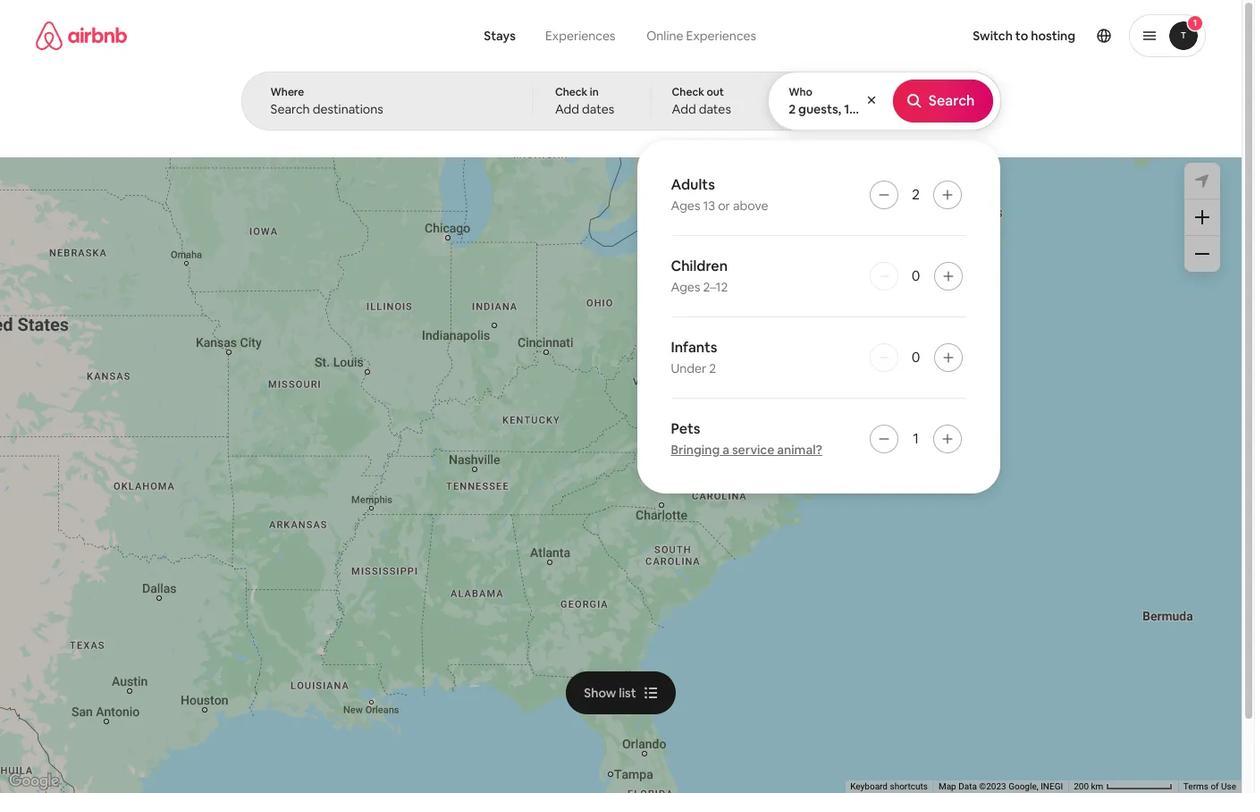 Task type: locate. For each thing, give the bounding box(es) containing it.
where
[[271, 85, 304, 99]]

2 horizontal spatial 2
[[912, 185, 920, 204]]

experiences right online
[[686, 28, 757, 44]]

add inside check out add dates
[[672, 101, 696, 117]]

1 horizontal spatial 2
[[789, 101, 796, 117]]

out
[[707, 85, 724, 99]]

2 horizontal spatial 1
[[1194, 17, 1198, 29]]

keyboard
[[851, 782, 888, 792]]

0 vertical spatial 0
[[912, 267, 921, 285]]

pets bringing a service animal?
[[671, 419, 823, 458]]

1 vertical spatial 1
[[844, 101, 850, 117]]

0 horizontal spatial 1
[[844, 101, 850, 117]]

ages down adults
[[671, 198, 701, 214]]

200 km button
[[1069, 781, 1179, 793]]

200 km
[[1074, 782, 1106, 792]]

switch to hosting
[[973, 28, 1076, 44]]

ages down children
[[671, 279, 701, 295]]

zoom out image
[[1196, 247, 1210, 261]]

2 0 from the top
[[912, 348, 921, 367]]

2 inside who 2 guests, 1 pet
[[789, 101, 796, 117]]

hosting
[[1031, 28, 1076, 44]]

0 horizontal spatial experiences
[[546, 28, 616, 44]]

add right cabins
[[555, 101, 580, 117]]

to
[[1016, 28, 1029, 44]]

add for check in add dates
[[555, 101, 580, 117]]

in
[[590, 85, 599, 99]]

0 horizontal spatial check
[[555, 85, 588, 99]]

check inside check out add dates
[[672, 85, 705, 99]]

pets
[[671, 419, 701, 438]]

1 horizontal spatial check
[[672, 85, 705, 99]]

guests,
[[799, 101, 842, 117]]

1 horizontal spatial add
[[672, 101, 696, 117]]

0 horizontal spatial add
[[555, 101, 580, 117]]

stays
[[484, 28, 516, 44]]

ages for children
[[671, 279, 701, 295]]

add right domes
[[672, 101, 696, 117]]

add
[[555, 101, 580, 117], [672, 101, 696, 117]]

2
[[789, 101, 796, 117], [912, 185, 920, 204], [709, 360, 717, 377]]

omg!
[[717, 114, 746, 129]]

terms of use link
[[1184, 782, 1237, 792]]

0 horizontal spatial 2
[[709, 360, 717, 377]]

stays tab panel
[[241, 72, 1001, 494]]

check for check in add dates
[[555, 85, 588, 99]]

Where field
[[271, 101, 504, 117]]

dates
[[582, 101, 615, 117], [699, 101, 731, 117]]

show list
[[584, 685, 636, 701]]

2 vertical spatial 1
[[913, 429, 919, 448]]

dates down in
[[582, 101, 615, 117]]

infants under 2
[[671, 338, 718, 377]]

1 horizontal spatial dates
[[699, 101, 731, 117]]

data
[[959, 782, 977, 792]]

experiences up in
[[546, 28, 616, 44]]

1 horizontal spatial 1
[[913, 429, 919, 448]]

1 ages from the top
[[671, 198, 701, 214]]

13
[[703, 198, 716, 214]]

2 add from the left
[[672, 101, 696, 117]]

1 inside 1 dropdown button
[[1194, 17, 1198, 29]]

1 button
[[1130, 14, 1206, 57]]

1 add from the left
[[555, 101, 580, 117]]

check left out
[[672, 85, 705, 99]]

0 vertical spatial ages
[[671, 198, 701, 214]]

None search field
[[241, 0, 1001, 494]]

1 0 from the top
[[912, 267, 921, 285]]

dates inside check out add dates
[[699, 101, 731, 117]]

check left in
[[555, 85, 588, 99]]

above
[[733, 198, 769, 214]]

inegi
[[1041, 782, 1064, 792]]

check
[[555, 85, 588, 99], [672, 85, 705, 99]]

add inside check in add dates
[[555, 101, 580, 117]]

check inside check in add dates
[[555, 85, 588, 99]]

beachfront
[[785, 114, 842, 129]]

keyboard shortcuts
[[851, 782, 928, 792]]

0
[[912, 267, 921, 285], [912, 348, 921, 367]]

2 vertical spatial 2
[[709, 360, 717, 377]]

1 vertical spatial ages
[[671, 279, 701, 295]]

who
[[789, 85, 813, 99]]

1 vertical spatial 0
[[912, 348, 921, 367]]

ages inside 'adults ages 13 or above'
[[671, 198, 701, 214]]

zoom in image
[[1196, 210, 1210, 224]]

1 vertical spatial 2
[[912, 185, 920, 204]]

2 dates from the left
[[699, 101, 731, 117]]

1 horizontal spatial experiences
[[686, 28, 757, 44]]

1 experiences from the left
[[546, 28, 616, 44]]

ages
[[671, 198, 701, 214], [671, 279, 701, 295]]

group
[[36, 72, 898, 141]]

0 vertical spatial 1
[[1194, 17, 1198, 29]]

terms of use
[[1184, 782, 1237, 792]]

service
[[732, 442, 775, 458]]

dates inside check in add dates
[[582, 101, 615, 117]]

1
[[1194, 17, 1198, 29], [844, 101, 850, 117], [913, 429, 919, 448]]

experiences
[[546, 28, 616, 44], [686, 28, 757, 44]]

ages inside children ages 2–12
[[671, 279, 701, 295]]

check for check out add dates
[[672, 85, 705, 99]]

0 vertical spatial 2
[[789, 101, 796, 117]]

check out add dates
[[672, 85, 731, 117]]

dates down out
[[699, 101, 731, 117]]

2 ages from the top
[[671, 279, 701, 295]]

google image
[[4, 770, 63, 793]]

2 check from the left
[[672, 85, 705, 99]]

0 horizontal spatial dates
[[582, 101, 615, 117]]

1 check from the left
[[555, 85, 588, 99]]

1 dates from the left
[[582, 101, 615, 117]]

map
[[939, 782, 957, 792]]

2 inside infants under 2
[[709, 360, 717, 377]]

yurts
[[403, 114, 430, 129]]

domes
[[635, 114, 671, 129]]



Task type: describe. For each thing, give the bounding box(es) containing it.
check in add dates
[[555, 85, 615, 117]]

group containing tiny homes
[[36, 72, 898, 141]]

2 experiences from the left
[[686, 28, 757, 44]]

who 2 guests, 1 pet
[[789, 85, 873, 117]]

mansions
[[551, 114, 598, 129]]

keyboard shortcuts button
[[851, 781, 928, 793]]

switch
[[973, 28, 1013, 44]]

experiences button
[[530, 18, 631, 54]]

what can we help you find? tab list
[[470, 18, 631, 54]]

cabins
[[478, 114, 513, 129]]

infants
[[671, 338, 718, 357]]

tiny
[[227, 114, 248, 129]]

online experiences link
[[631, 18, 772, 54]]

children
[[671, 257, 728, 275]]

under
[[671, 360, 707, 377]]

bringing a service animal? button
[[671, 442, 823, 458]]

tiny homes
[[227, 114, 284, 129]]

switch to hosting link
[[963, 17, 1087, 55]]

adults
[[671, 175, 715, 194]]

terms
[[1184, 782, 1209, 792]]

animal?
[[777, 442, 823, 458]]

map data ©2023 google, inegi
[[939, 782, 1064, 792]]

shortcuts
[[890, 782, 928, 792]]

stays button
[[470, 18, 530, 54]]

adults ages 13 or above
[[671, 175, 769, 214]]

or
[[718, 198, 731, 214]]

ages for adults
[[671, 198, 701, 214]]

use
[[1222, 782, 1237, 792]]

profile element
[[789, 0, 1206, 72]]

200
[[1074, 782, 1089, 792]]

windmills
[[313, 114, 363, 129]]

of
[[1211, 782, 1219, 792]]

experiences inside button
[[546, 28, 616, 44]]

2–12
[[703, 279, 728, 295]]

1 inside who 2 guests, 1 pet
[[844, 101, 850, 117]]

online
[[647, 28, 684, 44]]

0 for children
[[912, 267, 921, 285]]

homes
[[250, 114, 284, 129]]

online experiences
[[647, 28, 757, 44]]

dates for check out add dates
[[699, 101, 731, 117]]

dates for check in add dates
[[582, 101, 615, 117]]

a
[[723, 442, 730, 458]]

display total before taxes switch
[[1159, 96, 1191, 117]]

none search field containing adults
[[241, 0, 1001, 494]]

add for check out add dates
[[672, 101, 696, 117]]

google,
[[1009, 782, 1039, 792]]

children ages 2–12
[[671, 257, 728, 295]]

pet
[[852, 101, 873, 117]]

show
[[584, 685, 617, 701]]

bringing
[[671, 442, 720, 458]]

km
[[1092, 782, 1104, 792]]

0 for infants
[[912, 348, 921, 367]]

©2023
[[980, 782, 1007, 792]]

list
[[619, 685, 636, 701]]

show list button
[[566, 671, 676, 714]]



Task type: vqa. For each thing, say whether or not it's contained in the screenshot.
12/8/2023
no



